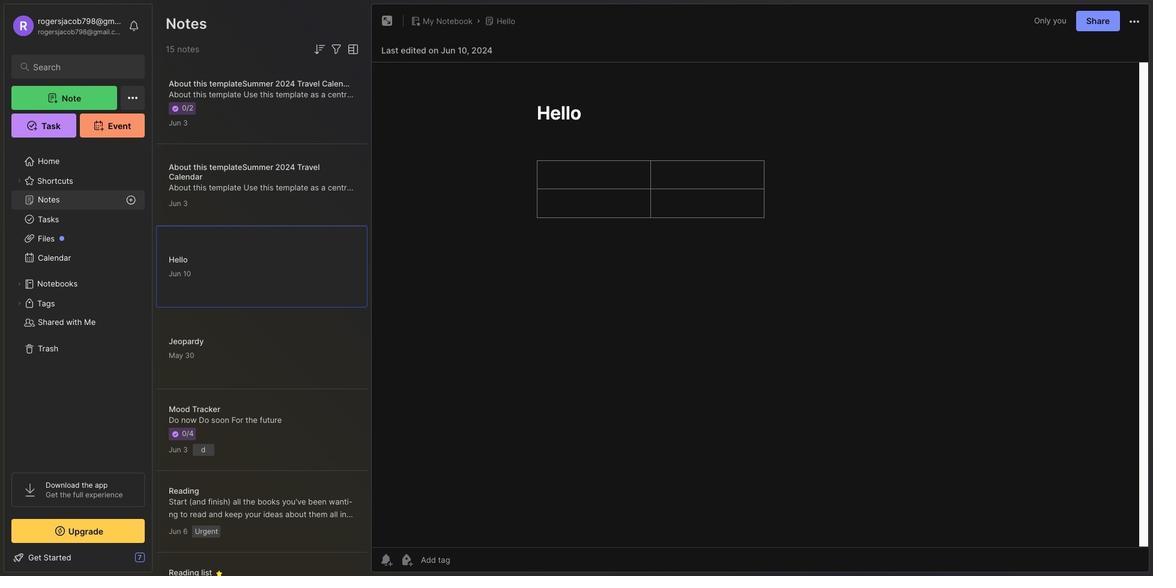 Task type: locate. For each thing, give the bounding box(es) containing it.
click to collapse image
[[152, 554, 161, 568]]

None search field
[[33, 59, 134, 74]]

Add tag field
[[420, 554, 511, 565]]

tree
[[4, 145, 152, 462]]

add tag image
[[399, 553, 414, 567]]

add filters image
[[329, 42, 344, 56]]

View options field
[[344, 42, 360, 56]]

Note Editor text field
[[372, 62, 1149, 547]]

expand notebooks image
[[16, 281, 23, 288]]

Account field
[[11, 14, 123, 38]]

add a reminder image
[[379, 553, 393, 567]]

Add filters field
[[329, 42, 344, 56]]

more actions image
[[1127, 14, 1142, 29]]

expand tags image
[[16, 300, 23, 307]]



Task type: describe. For each thing, give the bounding box(es) containing it.
More actions field
[[1127, 13, 1142, 29]]

Search text field
[[33, 61, 134, 73]]

main element
[[0, 0, 156, 576]]

tree inside main element
[[4, 145, 152, 462]]

expand note image
[[380, 14, 395, 28]]

note window element
[[371, 4, 1150, 575]]

Sort options field
[[312, 42, 327, 56]]

Help and Learning task checklist field
[[4, 548, 152, 567]]

none search field inside main element
[[33, 59, 134, 74]]



Task type: vqa. For each thing, say whether or not it's contained in the screenshot.
tree on the left of page
yes



